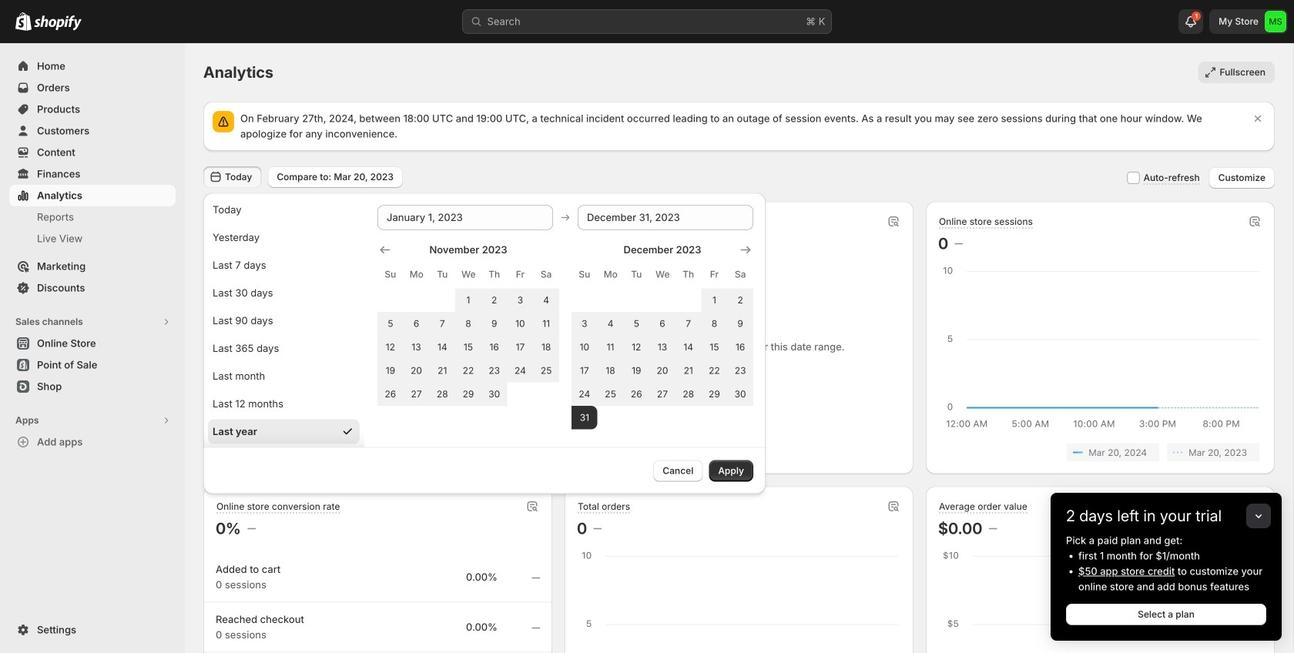 Task type: describe. For each thing, give the bounding box(es) containing it.
YYYY-MM-DD text field
[[578, 205, 754, 230]]

sunday element for first grid from left
[[378, 261, 404, 289]]

YYYY-MM-DD text field
[[378, 205, 553, 230]]

0 horizontal spatial shopify image
[[15, 12, 32, 31]]

tuesday element for the monday element related to sunday element corresponding to 2nd grid
[[624, 261, 650, 289]]

monday element for sunday element associated with first grid from left
[[404, 261, 430, 289]]

monday element for sunday element corresponding to 2nd grid
[[598, 261, 624, 289]]



Task type: vqa. For each thing, say whether or not it's contained in the screenshot.
the left the Sunday Element
yes



Task type: locate. For each thing, give the bounding box(es) containing it.
2 list from the left
[[942, 443, 1260, 462]]

1 horizontal spatial grid
[[572, 242, 754, 430]]

thursday element
[[481, 261, 507, 289], [676, 261, 702, 289]]

sunday element
[[378, 261, 404, 289], [572, 261, 598, 289]]

1 horizontal spatial shopify image
[[34, 15, 82, 31]]

0 horizontal spatial friday element
[[507, 261, 533, 289]]

list
[[219, 443, 537, 462], [942, 443, 1260, 462]]

1 horizontal spatial wednesday element
[[650, 261, 676, 289]]

monday element
[[404, 261, 430, 289], [598, 261, 624, 289]]

1 monday element from the left
[[404, 261, 430, 289]]

1 thursday element from the left
[[481, 261, 507, 289]]

tuesday element for the monday element associated with sunday element associated with first grid from left
[[430, 261, 456, 289]]

1 horizontal spatial list
[[942, 443, 1260, 462]]

wednesday element for first the thursday element from the right
[[650, 261, 676, 289]]

0 horizontal spatial grid
[[378, 242, 559, 406]]

saturday element for first grid from left
[[533, 261, 559, 289]]

saturday element
[[533, 261, 559, 289], [728, 261, 754, 289]]

wednesday element
[[456, 261, 481, 289], [650, 261, 676, 289]]

my store image
[[1265, 11, 1287, 32]]

1 sunday element from the left
[[378, 261, 404, 289]]

1 horizontal spatial saturday element
[[728, 261, 754, 289]]

tuesday element down yyyy-mm-dd text box
[[430, 261, 456, 289]]

1 horizontal spatial sunday element
[[572, 261, 598, 289]]

friday element for saturday element associated with first grid from left
[[507, 261, 533, 289]]

2 friday element from the left
[[702, 261, 728, 289]]

0 horizontal spatial list
[[219, 443, 537, 462]]

grid
[[378, 242, 559, 406], [572, 242, 754, 430]]

wednesday element down yyyy-mm-dd text field
[[650, 261, 676, 289]]

thursday element down yyyy-mm-dd text field
[[676, 261, 702, 289]]

1 grid from the left
[[378, 242, 559, 406]]

1 wednesday element from the left
[[456, 261, 481, 289]]

1 list from the left
[[219, 443, 537, 462]]

friday element
[[507, 261, 533, 289], [702, 261, 728, 289]]

0 horizontal spatial saturday element
[[533, 261, 559, 289]]

wednesday element down yyyy-mm-dd text box
[[456, 261, 481, 289]]

1 horizontal spatial tuesday element
[[624, 261, 650, 289]]

1 horizontal spatial thursday element
[[676, 261, 702, 289]]

0 horizontal spatial monday element
[[404, 261, 430, 289]]

2 monday element from the left
[[598, 261, 624, 289]]

2 thursday element from the left
[[676, 261, 702, 289]]

1 horizontal spatial friday element
[[702, 261, 728, 289]]

tuesday element
[[430, 261, 456, 289], [624, 261, 650, 289]]

2 wednesday element from the left
[[650, 261, 676, 289]]

2 saturday element from the left
[[728, 261, 754, 289]]

1 horizontal spatial monday element
[[598, 261, 624, 289]]

2 grid from the left
[[572, 242, 754, 430]]

friday element for saturday element associated with 2nd grid
[[702, 261, 728, 289]]

0 horizontal spatial wednesday element
[[456, 261, 481, 289]]

wednesday element for 1st the thursday element from the left
[[456, 261, 481, 289]]

0 horizontal spatial thursday element
[[481, 261, 507, 289]]

2 sunday element from the left
[[572, 261, 598, 289]]

1 friday element from the left
[[507, 261, 533, 289]]

tuesday element down yyyy-mm-dd text field
[[624, 261, 650, 289]]

shopify image
[[15, 12, 32, 31], [34, 15, 82, 31]]

1 saturday element from the left
[[533, 261, 559, 289]]

0 horizontal spatial tuesday element
[[430, 261, 456, 289]]

0 horizontal spatial sunday element
[[378, 261, 404, 289]]

2 tuesday element from the left
[[624, 261, 650, 289]]

saturday element for 2nd grid
[[728, 261, 754, 289]]

thursday element down yyyy-mm-dd text box
[[481, 261, 507, 289]]

1 tuesday element from the left
[[430, 261, 456, 289]]

sunday element for 2nd grid
[[572, 261, 598, 289]]



